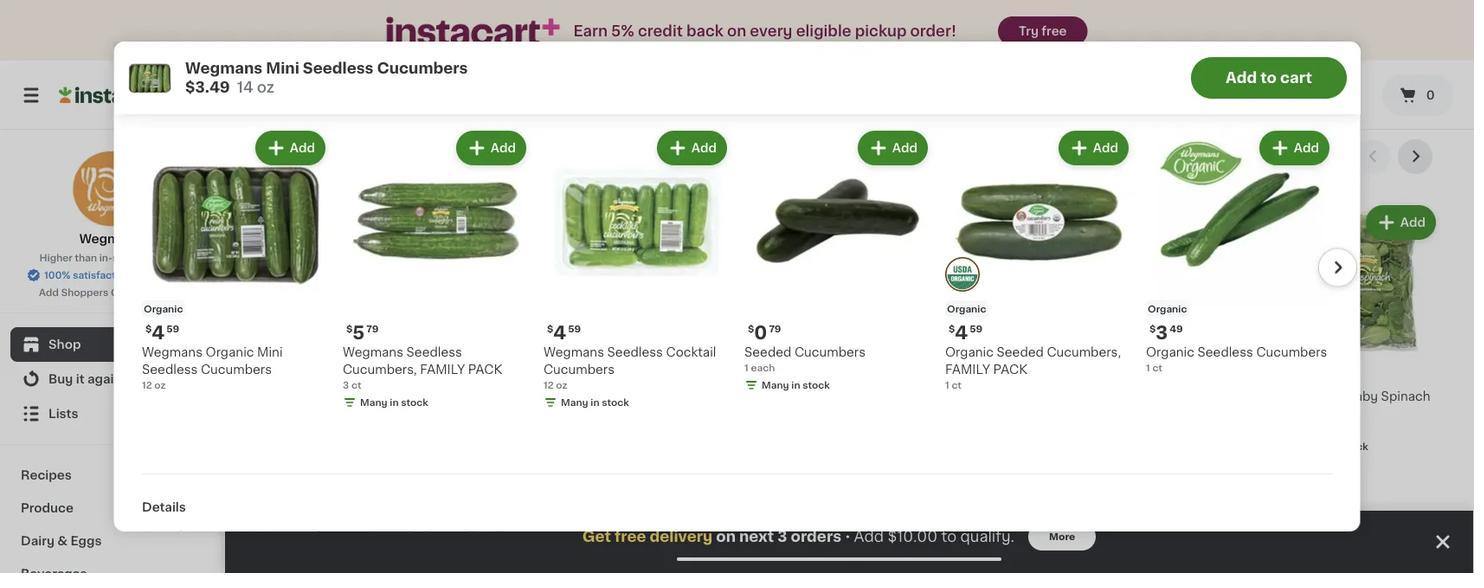 Task type: vqa. For each thing, say whether or not it's contained in the screenshot.


Task type: describe. For each thing, give the bounding box(es) containing it.
in for seeded cucumbers
[[791, 381, 800, 391]]

store
[[113, 253, 138, 263]]

100%
[[44, 271, 71, 280]]

cucumbers inside wegmans seedless cocktail cucumbers 12 oz
[[543, 364, 614, 376]]

wegmans clementines, bagged
[[601, 39, 745, 68]]

$ 4 59 for wegmans seedless cocktail cucumbers
[[547, 324, 581, 342]]

4 for wegmans seedless cocktail cucumbers
[[553, 324, 566, 342]]

reg. $4.99
[[815, 374, 879, 386]]

cart
[[1280, 71, 1312, 85]]

in for lemons
[[1330, 73, 1339, 82]]

than
[[75, 253, 97, 263]]

14
[[237, 80, 253, 95]]

guarantee
[[133, 271, 183, 280]]

5 for $ 5 79
[[352, 324, 364, 342]]

organic bananas, bunch $0.79 / lb about 2.58 lb each
[[430, 39, 579, 79]]

related items
[[142, 81, 275, 99]]

dairy & eggs link
[[10, 525, 210, 558]]

59 for organic seeded cucumbers, family pack
[[970, 325, 983, 334]]

many for seeded cucumbers
[[762, 381, 789, 391]]

great-
[[657, 531, 694, 543]]

lists link
[[10, 397, 210, 431]]

family for 9
[[1196, 39, 1241, 51]]

many in stock for seeded cucumbers
[[762, 381, 830, 391]]

bee
[[874, 39, 898, 51]]

19
[[625, 16, 636, 26]]

mini inside wegmans mini seedless cucumbers $3.49 14 oz
[[266, 61, 299, 76]]

$ inside $ 3 49
[[1150, 325, 1156, 334]]

wegmans for wegmans seedless cocktail cucumbers 12 oz
[[543, 347, 604, 359]]

pack for 9
[[1113, 56, 1147, 68]]

$ 3 wegmans mini seedless cucumbers
[[260, 368, 408, 420]]

0 vertical spatial on
[[727, 24, 747, 39]]

sellers
[[308, 520, 374, 538]]

good
[[378, 531, 411, 543]]

wegmans baby spinach salad
[[1283, 391, 1431, 420]]

wegmans organic mini seedless cucumbers 12 oz
[[142, 347, 282, 391]]

higher
[[39, 253, 73, 263]]

4 for organic seeded cucumbers, family pack
[[955, 324, 968, 342]]

wegmans for wegmans
[[79, 233, 142, 245]]

view inside popup button
[[1165, 89, 1197, 101]]

cocktail
[[666, 347, 716, 359]]

express icon image
[[387, 17, 560, 46]]

more button
[[1029, 523, 1097, 551]]

yellow
[[715, 391, 753, 403]]

get
[[583, 530, 611, 544]]

by inside "bananas, sold by the each $0.59 / lb about 0.37 lb each"
[[349, 39, 364, 51]]

$ inside $ 1 48
[[775, 16, 781, 26]]

$ inside $ 2 04
[[434, 16, 440, 26]]

all stores link
[[59, 71, 229, 120]]

$ 5 strawberries
[[942, 16, 1019, 51]]

cucumbers inside wegmans mini seedless cucumbers $3.49 14 oz
[[377, 61, 468, 76]]

cucumbers, for seeded
[[1047, 347, 1121, 359]]

stock right the farm
[[1171, 90, 1198, 100]]

item badge image
[[945, 258, 980, 292]]

$ inside $ 5 79
[[346, 325, 352, 334]]

wegmans mini seedless cucumbers $3.49 14 oz
[[185, 61, 468, 95]]

is
[[543, 531, 553, 543]]

many down salad
[[1301, 443, 1328, 452]]

59 for wegmans organic mini seedless cucumbers
[[166, 325, 179, 334]]

wegmans for wegmans seedless cucumbers, family pack 3 ct
[[342, 347, 403, 359]]

produce link
[[10, 492, 210, 525]]

instacart logo image
[[59, 85, 163, 106]]

$ 5 19
[[604, 16, 636, 34]]

about inside the organic bananas, bunch $0.79 / lb about 2.58 lb each
[[430, 69, 459, 79]]

lemons 1 each
[[1283, 39, 1332, 65]]

seedless inside the wegmans organic mini seedless cucumbers 12 oz
[[142, 364, 197, 376]]

free for try
[[1042, 25, 1067, 37]]

3 for $ 3
[[781, 368, 793, 386]]

cucumbers inside the wegmans organic mini seedless cucumbers 12 oz
[[200, 364, 271, 376]]

try
[[1019, 25, 1039, 37]]

wegmans for wegmans organic mini seedless cucumbers 12 oz
[[142, 347, 202, 359]]

79 for wegmans
[[366, 325, 378, 334]]

$ inside $ 9 strawberries, family pack
[[1116, 16, 1123, 26]]

in right 100
[[1160, 90, 1169, 100]]

each (est.) inside $0.22 each (estimated) element
[[304, 14, 378, 28]]

many in stock right 100
[[1130, 90, 1198, 100]]

wegmans broccoli crowns
[[942, 391, 1056, 420]]

lb right 2.58
[[486, 69, 494, 79]]

$ inside $ 5 strawberries
[[946, 16, 952, 26]]

3 for $ 3 wegmans mini seedless cucumbers
[[270, 368, 282, 386]]

sugar
[[835, 39, 871, 51]]

79 for seeded
[[769, 325, 781, 334]]

each (est.) for 1
[[812, 14, 886, 28]]

more
[[1050, 532, 1076, 542]]

club
[[111, 288, 134, 297]]

wegmans for wegmans sugar bee apples
[[772, 39, 832, 51]]

many in stock for wegmans seedless cocktail cucumbers
[[561, 398, 629, 408]]

5 for $ 5 strawberries
[[952, 16, 964, 34]]

crowns
[[942, 408, 988, 420]]

family for seeded
[[945, 364, 990, 376]]

organic inside the wegmans organic mini seedless cucumbers 12 oz
[[205, 347, 254, 359]]

products
[[740, 531, 795, 543]]

fresh vegetables
[[260, 148, 426, 166]]

to inside button
[[1261, 71, 1277, 85]]

$1.19 element
[[1113, 366, 1270, 388]]

each right 48
[[812, 14, 846, 28]]

$0.59
[[260, 73, 288, 82]]

12 inside wegmans seedless cocktail cucumbers 12 oz
[[543, 381, 554, 391]]

item carousel region containing 4
[[117, 121, 1357, 433]]

add to cart
[[1226, 71, 1312, 85]]

family for seedless
[[420, 364, 465, 376]]

$ inside the $ 1 wegmans onions, yellow 2 lb bag
[[604, 369, 611, 378]]

$2.04 each (estimated) element
[[430, 13, 587, 36]]

(est.) inside $ 1 40 each (est.)
[[1020, 367, 1057, 381]]

0 inside button
[[1427, 89, 1435, 101]]

organic inside the organic bananas, bunch $0.79 / lb about 2.58 lb each
[[430, 39, 479, 51]]

credit
[[638, 24, 683, 39]]

by inside 'link'
[[1292, 89, 1309, 101]]

3 inside treatment tracker modal dialog
[[778, 530, 788, 544]]

0 vertical spatial 2
[[440, 16, 452, 34]]

spinach
[[1382, 391, 1431, 403]]

(est.) for wegmans sugar bee apples
[[849, 14, 886, 28]]

bagged
[[601, 56, 648, 68]]

0 button
[[1383, 74, 1454, 116]]

$ 0 79 for seeded
[[748, 324, 781, 342]]

with loyalty card
[[777, 393, 860, 403]]

cucumbers inside "organic seedless cucumbers 1 ct"
[[1256, 347, 1328, 359]]

strawberries,
[[1113, 39, 1193, 51]]

banner
[[497, 531, 540, 543]]

yellow
[[455, 531, 494, 543]]

broccoli
[[1006, 391, 1056, 403]]

preservatives.
[[1004, 531, 1089, 543]]

artificial
[[845, 531, 894, 543]]

each inside lemons 1 each
[[1290, 55, 1314, 65]]

2 inside the $ 1 wegmans onions, yellow 2 lb bag
[[601, 408, 607, 417]]

get free delivery on next 3 orders • add $10.00 to qualify.
[[583, 530, 1015, 544]]

shoppers
[[61, 288, 109, 297]]

clementines,
[[665, 39, 745, 51]]

strawberries
[[942, 39, 1019, 51]]

100
[[1101, 89, 1125, 101]]

it
[[76, 373, 85, 385]]

card
[[838, 393, 860, 403]]

many for wegmans seedless cucumbers, family pack
[[360, 398, 387, 408]]

bananas, inside "bananas, sold by the each $0.59 / lb about 0.37 lb each"
[[260, 39, 315, 51]]

salad
[[1283, 408, 1317, 420]]

wegmans for wegmans clementines, bagged
[[601, 39, 662, 51]]

79 up 'seeded cucumbers'
[[455, 369, 467, 378]]

seedless inside wegmans mini seedless cucumbers $3.49 14 oz
[[302, 61, 373, 76]]

shortcut
[[586, 531, 638, 543]]

view more
[[1259, 151, 1324, 163]]

our
[[264, 531, 286, 543]]

treatment tracker modal dialog
[[225, 511, 1475, 573]]

again
[[87, 373, 122, 385]]

/ inside the organic bananas, bunch $0.79 / lb about 2.58 lb each
[[460, 55, 464, 65]]

5%
[[611, 24, 635, 39]]

no
[[827, 531, 842, 543]]

lb up 0.37
[[297, 73, 306, 82]]

ct for seedless
[[351, 381, 361, 391]]

1 inside lemons 1 each
[[1283, 55, 1287, 65]]

2 vertical spatial $ 0 79
[[434, 368, 467, 386]]

mini inside $ 3 wegmans mini seedless cucumbers
[[323, 391, 349, 403]]

more
[[1292, 151, 1324, 163]]

0 22
[[270, 16, 297, 34]]

higher than in-store prices
[[39, 253, 171, 263]]

wegmans inside the $ 1 wegmans onions, yellow 2 lb bag
[[601, 391, 662, 403]]

every
[[750, 24, 793, 39]]

add button inside product group
[[457, 133, 524, 164]]

to left great-
[[641, 531, 654, 543]]

pickup
[[1035, 89, 1081, 101]]

each up the sold
[[304, 14, 338, 28]]

04
[[454, 16, 467, 26]]

shop link
[[10, 327, 210, 362]]

$0.79
[[430, 55, 457, 65]]

&
[[57, 535, 68, 547]]

pickup at 100 farm view
[[1035, 89, 1197, 101]]



Task type: locate. For each thing, give the bounding box(es) containing it.
1 12 from the left
[[142, 381, 152, 391]]

seedless inside $ 3 wegmans mini seedless cucumbers
[[352, 391, 408, 403]]

2 horizontal spatial 59
[[970, 325, 983, 334]]

view right the farm
[[1165, 89, 1197, 101]]

/ up 2.58
[[460, 55, 464, 65]]

oz for 12
[[154, 381, 165, 391]]

many up ready by 11:15am
[[1301, 73, 1328, 82]]

to up the ready
[[1261, 71, 1277, 85]]

1 vertical spatial on
[[716, 530, 736, 544]]

0 horizontal spatial by
[[349, 39, 364, 51]]

cucumbers, up $1.40 each (estimated) 'element'
[[1047, 347, 1121, 359]]

seeded for seeded cucumbers 1 each
[[744, 347, 791, 359]]

seeded inside 'organic seeded cucumbers, family pack 1 ct'
[[997, 347, 1044, 359]]

2 horizontal spatial $ 0 79
[[1287, 16, 1320, 34]]

100% satisfaction guarantee
[[44, 271, 183, 280]]

seeded for seeded cucumbers
[[430, 391, 478, 403]]

pack inside $ 9 strawberries, family pack
[[1113, 56, 1147, 68]]

seedless inside "organic seedless cucumbers 1 ct"
[[1198, 347, 1253, 359]]

many in stock down wegmans seedless cocktail cucumbers 12 oz
[[561, 398, 629, 408]]

many in stock for wegmans seedless cucumbers, family pack
[[360, 398, 428, 408]]

at
[[1084, 89, 1098, 101]]

ct for seeded
[[952, 381, 962, 391]]

the
[[367, 39, 387, 51]]

many in stock down wegmans baby spinach salad
[[1301, 443, 1369, 452]]

ct down $ 3 49
[[1153, 364, 1163, 373]]

many left bag
[[561, 398, 588, 408]]

0 vertical spatial mini
[[266, 61, 299, 76]]

$ 1 40 each (est.)
[[946, 367, 1057, 386]]

2 horizontal spatial $ 4 59
[[949, 324, 983, 342]]

about down $0.59
[[260, 87, 289, 96]]

seeded up $1.40 each (estimated) 'element'
[[997, 347, 1044, 359]]

try free
[[1019, 25, 1067, 37]]

59 up 40
[[970, 325, 983, 334]]

sold
[[318, 39, 345, 51]]

2 $ 4 59 from the left
[[547, 324, 581, 342]]

1 vertical spatial mini
[[257, 347, 282, 359]]

product group containing 5
[[342, 128, 530, 414]]

onions,
[[665, 391, 711, 403]]

greenhouse grown.  our food you feel good about yellow banner is your shortcut to great-tasting products with no artificial colors, flavors, or preservatives.
[[142, 531, 1089, 543]]

wegmans inside wegmans seedless cocktail cucumbers 12 oz
[[543, 347, 604, 359]]

2 horizontal spatial 4
[[955, 324, 968, 342]]

pack down strawberries, at the top of page
[[1113, 56, 1147, 68]]

$ 3 49
[[1150, 324, 1183, 342]]

many in stock for lemons
[[1301, 73, 1369, 82]]

1 horizontal spatial 12
[[543, 381, 554, 391]]

farm
[[1128, 89, 1162, 101]]

item carousel region
[[117, 121, 1357, 433], [260, 140, 1440, 498]]

by left the
[[349, 39, 364, 51]]

pack up broccoli
[[993, 364, 1028, 376]]

each inside the organic bananas, bunch $0.79 / lb about 2.58 lb each
[[497, 69, 520, 79]]

oz inside wegmans seedless cocktail cucumbers 12 oz
[[556, 381, 567, 391]]

0 horizontal spatial family
[[420, 364, 465, 376]]

loyalty
[[802, 393, 836, 403]]

1 horizontal spatial 2
[[601, 408, 607, 417]]

qualify.
[[961, 530, 1015, 544]]

oz inside wegmans mini seedless cucumbers $3.49 14 oz
[[257, 80, 274, 95]]

pack inside wegmans seedless cucumbers, family pack 3 ct
[[468, 364, 502, 376]]

2 horizontal spatial seeded
[[997, 347, 1044, 359]]

cucumbers, inside 'organic seeded cucumbers, family pack 1 ct'
[[1047, 347, 1121, 359]]

2 horizontal spatial each (est.)
[[812, 14, 886, 28]]

1 vertical spatial view
[[1259, 151, 1289, 163]]

on left 'next'
[[716, 530, 736, 544]]

(est.)
[[341, 14, 378, 28], [512, 14, 549, 28], [849, 14, 886, 28], [1020, 367, 1057, 381]]

3 each (est.) from the left
[[812, 14, 886, 28]]

3 inside $ 3 wegmans mini seedless cucumbers
[[270, 368, 282, 386]]

2 horizontal spatial oz
[[556, 381, 567, 391]]

many up with
[[762, 381, 789, 391]]

0 horizontal spatial ct
[[351, 381, 361, 391]]

0 horizontal spatial each (est.)
[[304, 14, 378, 28]]

0 vertical spatial by
[[349, 39, 364, 51]]

many right 100
[[1130, 90, 1158, 100]]

0 horizontal spatial view
[[1165, 89, 1197, 101]]

view left 'more'
[[1259, 151, 1289, 163]]

0 vertical spatial free
[[1042, 25, 1067, 37]]

1 inside 'seeded cucumbers 1 each'
[[744, 364, 748, 373]]

recipes link
[[10, 459, 210, 492]]

0 vertical spatial view
[[1165, 89, 1197, 101]]

1 horizontal spatial pack
[[993, 364, 1028, 376]]

0 horizontal spatial 12
[[142, 381, 152, 391]]

all
[[182, 91, 194, 101]]

satisfaction
[[73, 271, 131, 280]]

greenhouse
[[142, 531, 216, 543]]

2 vertical spatial mini
[[323, 391, 349, 403]]

4
[[151, 324, 164, 342], [553, 324, 566, 342], [955, 324, 968, 342]]

wegmans link
[[72, 151, 149, 248]]

ct inside 'organic seeded cucumbers, family pack 1 ct'
[[952, 381, 962, 391]]

mini inside the wegmans organic mini seedless cucumbers 12 oz
[[257, 347, 282, 359]]

add button
[[257, 133, 323, 164], [457, 133, 524, 164], [658, 133, 725, 164], [859, 133, 926, 164], [1060, 133, 1127, 164], [1261, 133, 1328, 164], [344, 207, 411, 239], [515, 207, 582, 239], [686, 207, 753, 239], [856, 207, 923, 239], [1027, 207, 1094, 239], [1197, 207, 1264, 239], [1368, 207, 1435, 239]]

9
[[1123, 16, 1135, 34]]

$1.40 each (estimated) element
[[942, 366, 1099, 388]]

next
[[740, 530, 774, 544]]

59 for wegmans seedless cocktail cucumbers
[[568, 325, 581, 334]]

each (est.) up sugar
[[812, 14, 886, 28]]

1 horizontal spatial family
[[945, 364, 990, 376]]

$ inside $ 1 40 each (est.)
[[946, 369, 952, 378]]

seedless left cocktail at bottom
[[607, 347, 663, 359]]

0 horizontal spatial $ 0 79
[[434, 368, 467, 386]]

1 vertical spatial /
[[291, 73, 295, 82]]

$ 2 04
[[434, 16, 467, 34]]

0 vertical spatial $ 0 79
[[1287, 16, 1320, 34]]

seedless down shop link
[[142, 364, 197, 376]]

(est.) inside "$1.48 each (estimated)" element
[[849, 14, 886, 28]]

cucumbers inside $ 3 wegmans mini seedless cucumbers
[[260, 408, 331, 420]]

bananas,
[[260, 39, 315, 51], [482, 39, 537, 51]]

about inside "bananas, sold by the each $0.59 / lb about 0.37 lb each"
[[260, 87, 289, 96]]

1 vertical spatial cucumbers,
[[342, 364, 417, 376]]

pickup
[[855, 24, 907, 39]]

family inside $ 9 strawberries, family pack
[[1196, 39, 1241, 51]]

each (est.) for 2
[[474, 14, 549, 28]]

each left $ 3 on the right
[[751, 364, 775, 373]]

1 bananas, from the left
[[260, 39, 315, 51]]

0 horizontal spatial pack
[[468, 364, 502, 376]]

your
[[556, 531, 583, 543]]

1 horizontal spatial each (est.)
[[474, 14, 549, 28]]

5 for $ 5 19
[[611, 16, 623, 34]]

item carousel region containing fresh vegetables
[[260, 140, 1440, 498]]

seedless down the sold
[[302, 61, 373, 76]]

cucumbers, down $ 5 79
[[342, 364, 417, 376]]

3 59 from the left
[[970, 325, 983, 334]]

$ 0 79 up 'seeded cucumbers'
[[434, 368, 467, 386]]

$ 1 wegmans onions, yellow 2 lb bag
[[601, 368, 753, 417]]

1 inside "organic seedless cucumbers 1 ct"
[[1146, 364, 1150, 373]]

with
[[798, 531, 823, 543]]

free
[[1042, 25, 1067, 37], [615, 530, 646, 544]]

organic
[[430, 39, 479, 51], [143, 305, 183, 314], [947, 305, 986, 314], [1148, 305, 1187, 314], [205, 347, 254, 359], [945, 347, 994, 359], [1146, 347, 1195, 359]]

feel
[[349, 531, 374, 543]]

wegmans inside the wegmans organic mini seedless cucumbers 12 oz
[[142, 347, 202, 359]]

mini up $ 3 wegmans mini seedless cucumbers
[[257, 347, 282, 359]]

1 horizontal spatial ct
[[952, 381, 962, 391]]

stock up 11:15am
[[1342, 73, 1369, 82]]

stock down wegmans seedless cucumbers, family pack 3 ct
[[401, 398, 428, 408]]

family up "add to cart" button
[[1196, 39, 1241, 51]]

1 vertical spatial about
[[260, 87, 289, 96]]

in for wegmans seedless cocktail cucumbers
[[590, 398, 599, 408]]

to
[[1261, 71, 1277, 85], [136, 288, 146, 297], [942, 530, 957, 544], [641, 531, 654, 543]]

1 horizontal spatial 5
[[611, 16, 623, 34]]

1 inside 'organic seeded cucumbers, family pack 1 ct'
[[945, 381, 949, 391]]

(est.) for bananas, sold by the each
[[341, 14, 378, 28]]

in for wegmans seedless cucumbers, family pack
[[390, 398, 398, 408]]

None search field
[[248, 71, 726, 120]]

many inside product group
[[360, 398, 387, 408]]

(est.) inside $0.22 each (estimated) element
[[341, 14, 378, 28]]

by
[[349, 39, 364, 51], [1292, 89, 1309, 101]]

3
[[1156, 324, 1168, 342], [270, 368, 282, 386], [781, 368, 793, 386], [342, 381, 349, 391], [778, 530, 788, 544]]

product group
[[142, 128, 329, 393], [342, 128, 530, 414], [543, 128, 730, 414], [744, 128, 931, 396], [945, 128, 1132, 393], [1146, 128, 1333, 375], [260, 202, 417, 458], [430, 202, 587, 440], [601, 202, 758, 440], [772, 202, 928, 491], [942, 202, 1099, 472], [1113, 202, 1270, 440], [1283, 202, 1440, 458]]

2 left bag
[[601, 408, 607, 417]]

0 horizontal spatial oz
[[154, 381, 165, 391]]

many in stock down wegmans seedless cucumbers, family pack 3 ct
[[360, 398, 428, 408]]

to left save
[[136, 288, 146, 297]]

1 inside $ 1 40 each (est.)
[[952, 368, 960, 386]]

lb inside the $ 1 wegmans onions, yellow 2 lb bag
[[609, 408, 618, 417]]

oz for 14
[[257, 80, 274, 95]]

pack for seeded
[[993, 364, 1028, 376]]

48
[[791, 16, 805, 26]]

lb left bag
[[609, 408, 618, 417]]

4 for wegmans organic mini seedless cucumbers
[[151, 324, 164, 342]]

add inside treatment tracker modal dialog
[[854, 530, 884, 544]]

lemons
[[1283, 39, 1332, 51]]

1 horizontal spatial 59
[[568, 325, 581, 334]]

$ 0 79 for lemons
[[1287, 16, 1320, 34]]

pack inside 'organic seeded cucumbers, family pack 1 ct'
[[993, 364, 1028, 376]]

2 each (est.) from the left
[[474, 14, 549, 28]]

many in stock inside product group
[[360, 398, 428, 408]]

ct down $ 5 79
[[351, 381, 361, 391]]

$4.99
[[842, 374, 879, 386]]

4 up 40
[[955, 324, 968, 342]]

in down wegmans baby spinach salad
[[1330, 443, 1339, 452]]

1 inside the $ 1 wegmans onions, yellow 2 lb bag
[[611, 368, 619, 386]]

add inside button
[[1226, 71, 1257, 85]]

each right 0.37
[[325, 87, 349, 96]]

bananas, inside the organic bananas, bunch $0.79 / lb about 2.58 lb each
[[482, 39, 537, 51]]

free inside treatment tracker modal dialog
[[615, 530, 646, 544]]

1 each (est.) from the left
[[304, 14, 378, 28]]

59 down save
[[166, 325, 179, 334]]

wegmans inside wegmans baby spinach salad
[[1283, 391, 1344, 403]]

vegetables
[[318, 148, 426, 166]]

$ 4 59 up wegmans seedless cocktail cucumbers 12 oz
[[547, 324, 581, 342]]

1 59 from the left
[[166, 325, 179, 334]]

$ 0 79 up lemons
[[1287, 16, 1320, 34]]

seedless inside wegmans seedless cucumbers, family pack 3 ct
[[406, 347, 462, 359]]

fresh
[[260, 148, 313, 166]]

free for get
[[615, 530, 646, 544]]

11:15am
[[1312, 89, 1362, 101]]

$0.22 each (estimated) element
[[260, 13, 417, 36]]

bananas, down $2.04 each (estimated) element
[[482, 39, 537, 51]]

5 inside product group
[[352, 324, 364, 342]]

2 bananas, from the left
[[482, 39, 537, 51]]

0 horizontal spatial cucumbers,
[[342, 364, 417, 376]]

each inside 'seeded cucumbers 1 each'
[[751, 364, 775, 373]]

/ inside "bananas, sold by the each $0.59 / lb about 0.37 lb each"
[[291, 73, 295, 82]]

2 vertical spatial about
[[415, 531, 452, 543]]

wegmans inside $ 3 wegmans mini seedless cucumbers
[[260, 391, 320, 403]]

1 horizontal spatial seeded
[[744, 347, 791, 359]]

1 horizontal spatial by
[[1292, 89, 1309, 101]]

$ 0 79
[[1287, 16, 1320, 34], [748, 324, 781, 342], [434, 368, 467, 386]]

$ 4 59 for organic seeded cucumbers, family pack
[[949, 324, 983, 342]]

oz inside the wegmans organic mini seedless cucumbers 12 oz
[[154, 381, 165, 391]]

1 vertical spatial 2
[[601, 408, 607, 417]]

0 horizontal spatial seeded
[[430, 391, 478, 403]]

1 $ 4 59 from the left
[[145, 324, 179, 342]]

0 vertical spatial /
[[460, 55, 464, 65]]

each (est.) inside "$1.48 each (estimated)" element
[[812, 14, 886, 28]]

22
[[284, 16, 297, 26]]

$2.29 element
[[1283, 366, 1440, 388]]

5 inside $ 5 strawberries
[[952, 16, 964, 34]]

items
[[220, 81, 275, 99]]

stock up with loyalty card
[[803, 381, 830, 391]]

2 horizontal spatial family
[[1196, 39, 1241, 51]]

0 horizontal spatial 5
[[352, 324, 364, 342]]

1 horizontal spatial $ 0 79
[[748, 324, 781, 342]]

seedless up 'seeded cucumbers'
[[406, 347, 462, 359]]

about down "$0.79"
[[430, 69, 459, 79]]

on right back
[[727, 24, 747, 39]]

eggs
[[70, 535, 102, 547]]

(est.) inside $2.04 each (estimated) element
[[512, 14, 549, 28]]

1 4 from the left
[[151, 324, 164, 342]]

lb right 0.37
[[314, 87, 323, 96]]

cucumbers, for seedless
[[342, 364, 417, 376]]

each down lemons
[[1290, 55, 1314, 65]]

oz
[[257, 80, 274, 95], [154, 381, 165, 391], [556, 381, 567, 391]]

3 inside wegmans seedless cucumbers, family pack 3 ct
[[342, 381, 349, 391]]

ct inside "organic seedless cucumbers 1 ct"
[[1153, 364, 1163, 373]]

1 horizontal spatial free
[[1042, 25, 1067, 37]]

/
[[460, 55, 464, 65], [291, 73, 295, 82]]

2 horizontal spatial 5
[[952, 16, 964, 34]]

12 right again
[[142, 381, 152, 391]]

79 up wegmans seedless cucumbers, family pack 3 ct
[[366, 325, 378, 334]]

pack for seedless
[[468, 364, 502, 376]]

baby
[[1347, 391, 1379, 403]]

$ 0 79 up $ 3 on the right
[[748, 324, 781, 342]]

prices
[[140, 253, 171, 263]]

many in stock up 11:15am
[[1301, 73, 1369, 82]]

wegmans for wegmans broccoli crowns
[[942, 391, 1003, 403]]

1 horizontal spatial bananas,
[[482, 39, 537, 51]]

0 vertical spatial about
[[430, 69, 459, 79]]

1 vertical spatial by
[[1292, 89, 1309, 101]]

add shoppers club to save
[[39, 288, 172, 297]]

$1.48 each (estimated) element
[[772, 13, 928, 36]]

wegmans inside wegmans clementines, bagged
[[601, 39, 662, 51]]

shop
[[48, 339, 81, 351]]

buy
[[48, 373, 73, 385]]

each (est.) up the organic bananas, bunch $0.79 / lb about 2.58 lb each
[[474, 14, 549, 28]]

tasting
[[694, 531, 736, 543]]

many for lemons
[[1301, 73, 1328, 82]]

5 left 19
[[611, 16, 623, 34]]

recipes
[[21, 469, 72, 481]]

family up crowns
[[945, 364, 990, 376]]

stock for wegmans seedless cocktail cucumbers
[[602, 398, 629, 408]]

$ inside $ 3
[[775, 369, 781, 378]]

seedless inside wegmans seedless cocktail cucumbers 12 oz
[[607, 347, 663, 359]]

2 horizontal spatial pack
[[1113, 56, 1147, 68]]

0 horizontal spatial 4
[[151, 324, 164, 342]]

wegmans inside wegmans mini seedless cucumbers $3.49 14 oz
[[185, 61, 262, 76]]

ready by 11:15am
[[1246, 89, 1362, 101]]

on inside treatment tracker modal dialog
[[716, 530, 736, 544]]

12
[[142, 381, 152, 391], [543, 381, 554, 391]]

cucumbers
[[377, 61, 468, 76], [795, 347, 866, 359], [1256, 347, 1328, 359], [200, 364, 271, 376], [543, 364, 614, 376], [481, 391, 552, 403], [260, 408, 331, 420]]

buy it again
[[48, 373, 122, 385]]

seedless down wegmans seedless cucumbers, family pack 3 ct
[[352, 391, 408, 403]]

many in stock up with
[[762, 381, 830, 391]]

1 horizontal spatial cucumbers,
[[1047, 347, 1121, 359]]

in up with
[[791, 381, 800, 391]]

/ up 0.37
[[291, 73, 295, 82]]

(est.) up broccoli
[[1020, 367, 1057, 381]]

0 horizontal spatial bananas,
[[260, 39, 315, 51]]

3 $ 4 59 from the left
[[949, 324, 983, 342]]

(est.) for organic bananas, bunch
[[512, 14, 549, 28]]

0
[[270, 16, 283, 34], [1293, 16, 1306, 34], [1427, 89, 1435, 101], [754, 324, 767, 342], [440, 368, 453, 386]]

free right try
[[1042, 25, 1067, 37]]

lb
[[466, 55, 475, 65], [486, 69, 494, 79], [297, 73, 306, 82], [314, 87, 323, 96], [609, 408, 618, 417]]

each right 04
[[474, 14, 508, 28]]

3 4 from the left
[[955, 324, 968, 342]]

in up 11:15am
[[1330, 73, 1339, 82]]

each (est.) up the sold
[[304, 14, 378, 28]]

cucumbers inside 'seeded cucumbers 1 each'
[[795, 347, 866, 359]]

2 12 from the left
[[543, 381, 554, 391]]

$ 4 59 for wegmans organic mini seedless cucumbers
[[145, 324, 179, 342]]

with loyalty card price $3.49. original price $4.99. element
[[772, 366, 928, 388]]

(est.) up bunch
[[512, 14, 549, 28]]

lists
[[48, 408, 78, 420]]

2 59 from the left
[[568, 325, 581, 334]]

3 for $ 3 49
[[1156, 324, 1168, 342]]

orders
[[791, 530, 842, 544]]

best
[[260, 520, 304, 538]]

seeded up $ 3 on the right
[[744, 347, 791, 359]]

4 up wegmans seedless cocktail cucumbers 12 oz
[[553, 324, 566, 342]]

view inside "popup button"
[[1259, 151, 1289, 163]]

seedless
[[302, 61, 373, 76], [406, 347, 462, 359], [607, 347, 663, 359], [1198, 347, 1253, 359], [142, 364, 197, 376], [352, 391, 408, 403]]

1 horizontal spatial oz
[[257, 80, 274, 95]]

stock for seeded cucumbers
[[803, 381, 830, 391]]

wegmans for wegmans baby spinach salad
[[1283, 391, 1344, 403]]

79 up lemons
[[1308, 16, 1320, 26]]

1 horizontal spatial $ 4 59
[[547, 324, 581, 342]]

earn
[[574, 24, 608, 39]]

2 4 from the left
[[553, 324, 566, 342]]

0 vertical spatial cucumbers,
[[1047, 347, 1121, 359]]

1 horizontal spatial view
[[1259, 151, 1289, 163]]

flavors,
[[941, 531, 985, 543]]

(est.) up the
[[341, 14, 378, 28]]

stock for wegmans seedless cucumbers, family pack
[[401, 398, 428, 408]]

0 horizontal spatial /
[[291, 73, 295, 82]]

delivery
[[650, 530, 713, 544]]

free right get
[[615, 530, 646, 544]]

bag
[[621, 408, 639, 417]]

$ inside the $ 5 19
[[604, 16, 611, 26]]

ready
[[1246, 89, 1289, 101]]

wegmans inside wegmans broccoli crowns
[[942, 391, 1003, 403]]

family inside 'organic seeded cucumbers, family pack 1 ct'
[[945, 364, 990, 376]]

stock for lemons
[[1342, 73, 1369, 82]]

12 inside the wegmans organic mini seedless cucumbers 12 oz
[[142, 381, 152, 391]]

mini up 0.37
[[266, 61, 299, 76]]

0 horizontal spatial 59
[[166, 325, 179, 334]]

1 horizontal spatial 4
[[553, 324, 566, 342]]

0 horizontal spatial $ 4 59
[[145, 324, 179, 342]]

wegmans for wegmans mini seedless cucumbers $3.49 14 oz
[[185, 61, 262, 76]]

grown.
[[220, 531, 260, 543]]

1 horizontal spatial /
[[460, 55, 464, 65]]

each right 40
[[982, 367, 1017, 381]]

by down cart
[[1292, 89, 1309, 101]]

each inside $ 1 40 each (est.)
[[982, 367, 1017, 381]]

stores
[[197, 91, 227, 101]]

add to cart button
[[1191, 57, 1347, 99]]

4 down save
[[151, 324, 164, 342]]

wegmans seedless cucumbers, family pack 3 ct
[[342, 347, 502, 391]]

0 horizontal spatial free
[[615, 530, 646, 544]]

wegmans logo image
[[72, 151, 149, 227]]

$3.49
[[185, 80, 230, 95]]

bananas, down the 0 22
[[260, 39, 315, 51]]

apples
[[772, 56, 814, 68]]

cucumbers, inside wegmans seedless cucumbers, family pack 3 ct
[[342, 364, 417, 376]]

stock down wegmans baby spinach salad
[[1342, 443, 1369, 452]]

to inside treatment tracker modal dialog
[[942, 530, 957, 544]]

1 vertical spatial free
[[615, 530, 646, 544]]

family inside wegmans seedless cucumbers, family pack 3 ct
[[420, 364, 465, 376]]

back
[[687, 24, 724, 39]]

stock down wegmans seedless cocktail cucumbers 12 oz
[[602, 398, 629, 408]]

$ inside $ 3 wegmans mini seedless cucumbers
[[263, 369, 270, 378]]

save
[[149, 288, 172, 297]]

seedless up $1.19 element
[[1198, 347, 1253, 359]]

59 up wegmans seedless cocktail cucumbers 12 oz
[[568, 325, 581, 334]]

wegmans inside wegmans sugar bee apples
[[772, 39, 832, 51]]

5 up strawberries
[[952, 16, 964, 34]]

pack
[[1113, 56, 1147, 68], [468, 364, 502, 376], [993, 364, 1028, 376]]

to right "colors,"
[[942, 530, 957, 544]]

lb up 2.58
[[466, 55, 475, 65]]

organic inside "organic seedless cucumbers 1 ct"
[[1146, 347, 1195, 359]]

many down wegmans seedless cucumbers, family pack 3 ct
[[360, 398, 387, 408]]

seeded inside 'seeded cucumbers 1 each'
[[744, 347, 791, 359]]

mini down $ 5 79
[[323, 391, 349, 403]]

79 up 'seeded cucumbers 1 each'
[[769, 325, 781, 334]]

organic inside 'organic seeded cucumbers, family pack 1 ct'
[[945, 347, 994, 359]]

0 horizontal spatial 2
[[440, 16, 452, 34]]

1 vertical spatial $ 0 79
[[748, 324, 781, 342]]

12 up 'seeded cucumbers'
[[543, 381, 554, 391]]

(est.) up sugar
[[849, 14, 886, 28]]

wegmans inside wegmans seedless cucumbers, family pack 3 ct
[[342, 347, 403, 359]]

79 for lemons
[[1308, 16, 1320, 26]]

many for wegmans seedless cocktail cucumbers
[[561, 398, 588, 408]]

each inside "bananas, sold by the each $0.59 / lb about 0.37 lb each"
[[325, 87, 349, 96]]

79 inside $ 5 79
[[366, 325, 378, 334]]

$ 4 59 up 40
[[949, 324, 983, 342]]

5 up $ 3 wegmans mini seedless cucumbers
[[352, 324, 364, 342]]

family up 'seeded cucumbers'
[[420, 364, 465, 376]]

bunch
[[540, 39, 579, 51]]

2 horizontal spatial ct
[[1153, 364, 1163, 373]]

mini
[[266, 61, 299, 76], [257, 347, 282, 359], [323, 391, 349, 403]]

or
[[988, 531, 1001, 543]]

ct up crowns
[[952, 381, 962, 391]]



